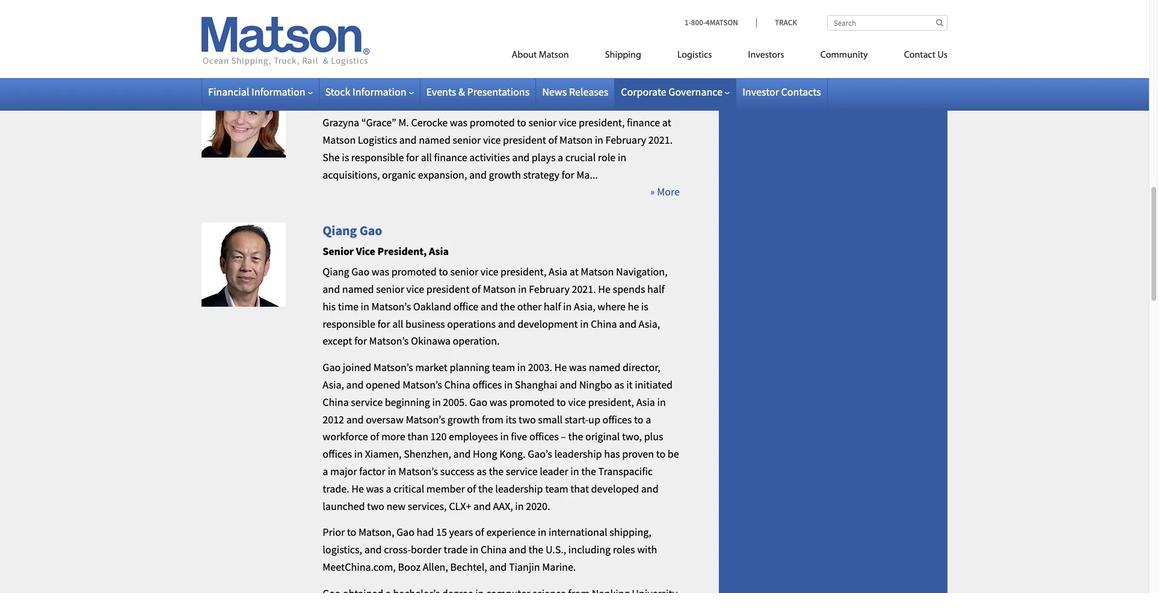 Task type: vqa. For each thing, say whether or not it's contained in the screenshot.
2022 Annual Report to the left
no



Task type: locate. For each thing, give the bounding box(es) containing it.
m.
[[423, 73, 437, 90], [399, 116, 409, 129]]

growth
[[489, 168, 521, 181], [448, 413, 480, 426]]

finance
[[627, 116, 660, 129], [434, 150, 467, 164]]

it
[[627, 378, 633, 392]]

leadership
[[554, 447, 602, 461], [495, 482, 543, 496]]

1 information from the left
[[252, 85, 305, 99]]

operation.
[[453, 334, 500, 348]]

its
[[506, 413, 517, 426]]

all up expansion,
[[421, 150, 432, 164]]

he right trade.
[[352, 482, 364, 496]]

president up the oakland
[[426, 282, 470, 296]]

of inside grazyna "grace" m. cerocke was promoted to senior vice president, finance at matson logistics and named senior vice president of matson in february 2021. she is responsible for all finance activities and plays a crucial role in acquisitions, organic expansion, and growth strategy for ma... » more
[[549, 133, 558, 147]]

1 horizontal spatial asia
[[549, 265, 568, 279]]

1 horizontal spatial president
[[503, 133, 546, 147]]

prior to matson, gao had 15 years of experience in international shipping, logistics, and cross-border trade in china and the u.s., including roles with meetchina.com, booz allen, bechtel, and tianjin marine.
[[323, 526, 657, 574]]

2 vice from the top
[[356, 244, 375, 258]]

0 horizontal spatial president
[[426, 282, 470, 296]]

to inside qiang gao was promoted to senior vice president, asia at matson navigation, and named senior vice president of matson in february 2021. he spends half his time in matson's oakland office and the other half in asia, where he is responsible for all business operations and development in china and asia, except for matson's okinawa operation.
[[439, 265, 448, 279]]

1 vertical spatial named
[[342, 282, 374, 296]]

responsible inside qiang gao was promoted to senior vice president, asia at matson navigation, and named senior vice president of matson in february 2021. he spends half his time in matson's oakland office and the other half in asia, where he is responsible for all business operations and development in china and asia, except for matson's okinawa operation.
[[323, 317, 375, 331]]

china down experience
[[481, 543, 507, 557]]

leadership up the aax,
[[495, 482, 543, 496]]

from
[[482, 413, 504, 426]]

0 vertical spatial all
[[421, 150, 432, 164]]

2003.
[[528, 361, 552, 374]]

developed
[[591, 482, 639, 496]]

2005.
[[443, 395, 467, 409]]

2021. down corporate governance
[[649, 133, 673, 147]]

leadership down –
[[554, 447, 602, 461]]

service
[[351, 395, 383, 409], [506, 465, 538, 478]]

as
[[614, 378, 624, 392], [477, 465, 487, 478]]

asia inside qiang gao was promoted to senior vice president, asia at matson navigation, and named senior vice president of matson in february 2021. he spends half his time in matson's oakland office and the other half in asia, where he is responsible for all business operations and development in china and asia, except for matson's okinawa operation.
[[549, 265, 568, 279]]

0 vertical spatial senior
[[323, 95, 354, 109]]

2 vertical spatial asia
[[636, 395, 655, 409]]

logistics inside top menu navigation
[[678, 51, 712, 60]]

asia
[[429, 244, 449, 258], [549, 265, 568, 279], [636, 395, 655, 409]]

0 vertical spatial as
[[614, 378, 624, 392]]

at
[[662, 116, 671, 129], [570, 265, 579, 279]]

1 horizontal spatial growth
[[489, 168, 521, 181]]

shanghai
[[515, 378, 558, 392]]

0 horizontal spatial m.
[[399, 116, 409, 129]]

senior inside grazyna "grace"            m.            cerocke senior vice president, finance
[[323, 95, 354, 109]]

1 president, from the top
[[378, 95, 427, 109]]

cerocke up finance
[[440, 73, 487, 90]]

qiang inside qiang                     gao senior vice president, asia
[[323, 222, 357, 239]]

logistics up organic
[[358, 133, 397, 147]]

0 vertical spatial vice
[[356, 95, 375, 109]]

factor
[[359, 465, 386, 478]]

success
[[440, 465, 475, 478]]

except
[[323, 334, 352, 348]]

asia inside gao joined matson's market planning team in 2003. he was named director, asia, and opened matson's china offices in shanghai and ningbo as it initiated china service beginning in 2005. gao was promoted to vice president, asia in 2012 and oversaw matson's growth from its two small start-up offices to a workforce of more than 120 employees in five offices – the original two, plus offices in xiamen, shenzhen, and hong kong. gao's leadership has proven to be a major factor in matson's success as the service leader in the transpacific trade. he was a critical member of the leadership team that developed and launched two new services, clx+ and aax, in 2020.
[[636, 395, 655, 409]]

0 vertical spatial is
[[342, 150, 349, 164]]

2 vertical spatial president,
[[588, 395, 634, 409]]

1 vertical spatial "grace"
[[362, 116, 396, 129]]

1 horizontal spatial 2021.
[[649, 133, 673, 147]]

0 horizontal spatial as
[[477, 465, 487, 478]]

1 vertical spatial m.
[[399, 116, 409, 129]]

2021.
[[649, 133, 673, 147], [572, 282, 596, 296]]

offices
[[473, 378, 502, 392], [603, 413, 632, 426], [530, 430, 559, 444], [323, 447, 352, 461]]

m. for grazyna "grace" m. cerocke was promoted to senior vice president, finance at matson logistics and named senior vice president of matson in february 2021. she is responsible for all finance activities and plays a crucial role in acquisitions, organic expansion, and growth strategy for ma... » more
[[399, 116, 409, 129]]

years
[[449, 526, 473, 539]]

2021. left spends
[[572, 282, 596, 296]]

1 vertical spatial asia,
[[639, 317, 660, 331]]

0 vertical spatial m.
[[423, 73, 437, 90]]

0 vertical spatial growth
[[489, 168, 521, 181]]

m. for grazyna "grace"            m.            cerocke senior vice president, finance
[[423, 73, 437, 90]]

"grace" left events
[[373, 73, 420, 90]]

0 horizontal spatial at
[[570, 265, 579, 279]]

named inside qiang gao was promoted to senior vice president, asia at matson navigation, and named senior vice president of matson in february 2021. he spends half his time in matson's oakland office and the other half in asia, where he is responsible for all business operations and development in china and asia, except for matson's okinawa operation.
[[342, 282, 374, 296]]

"grace" inside grazyna "grace"            m.            cerocke senior vice president, finance
[[373, 73, 420, 90]]

stock information
[[325, 85, 407, 99]]

up
[[589, 413, 601, 426]]

named inside grazyna "grace" m. cerocke was promoted to senior vice president, finance at matson logistics and named senior vice president of matson in february 2021. she is responsible for all finance activities and plays a crucial role in acquisitions, organic expansion, and growth strategy for ma... » more
[[419, 133, 451, 147]]

gao joined matson's market planning team in 2003. he was named director, asia, and opened matson's china offices in shanghai and ningbo as it initiated china service beginning in 2005. gao was promoted to vice president, asia in 2012 and oversaw matson's growth from its two small start-up offices to a workforce of more than 120 employees in five offices – the original two, plus offices in xiamen, shenzhen, and hong kong. gao's leadership has proven to be a major factor in matson's success as the service leader in the transpacific trade. he was a critical member of the leadership team that developed and launched two new services, clx+ and aax, in 2020.
[[323, 361, 679, 513]]

growth down 2005.
[[448, 413, 480, 426]]

shenzhen,
[[404, 447, 451, 461]]

in up development
[[563, 300, 572, 313]]

800-
[[691, 17, 706, 28]]

president, down releases
[[579, 116, 625, 129]]

to inside prior to matson, gao had 15 years of experience in international shipping, logistics, and cross-border trade in china and the u.s., including roles with meetchina.com, booz allen, bechtel, and tianjin marine.
[[347, 526, 356, 539]]

president, up other
[[501, 265, 547, 279]]

is inside grazyna "grace" m. cerocke was promoted to senior vice president, finance at matson logistics and named senior vice president of matson in february 2021. she is responsible for all finance activities and plays a crucial role in acquisitions, organic expansion, and growth strategy for ma... » more
[[342, 150, 349, 164]]

1 horizontal spatial team
[[545, 482, 568, 496]]

xiamen,
[[365, 447, 402, 461]]

in down workforce
[[354, 447, 363, 461]]

qiang for qiang                     gao senior vice president, asia
[[323, 222, 357, 239]]

vice up time
[[356, 244, 375, 258]]

promoted inside qiang gao was promoted to senior vice president, asia at matson navigation, and named senior vice president of matson in february 2021. he spends half his time in matson's oakland office and the other half in asia, where he is responsible for all business operations and development in china and asia, except for matson's okinawa operation.
[[392, 265, 437, 279]]

president, inside gao joined matson's market planning team in 2003. he was named director, asia, and opened matson's china offices in shanghai and ningbo as it initiated china service beginning in 2005. gao was promoted to vice president, asia in 2012 and oversaw matson's growth from its two small start-up offices to a workforce of more than 120 employees in five offices – the original two, plus offices in xiamen, shenzhen, and hong kong. gao's leadership has proven to be a major factor in matson's success as the service leader in the transpacific trade. he was a critical member of the leadership team that developed and launched two new services, clx+ and aax, in 2020.
[[588, 395, 634, 409]]

1 horizontal spatial named
[[419, 133, 451, 147]]

senior up activities
[[453, 133, 481, 147]]

gao inside qiang                     gao senior vice president, asia
[[360, 222, 382, 239]]

promoted inside grazyna "grace" m. cerocke was promoted to senior vice president, finance at matson logistics and named senior vice president of matson in february 2021. she is responsible for all finance activities and plays a crucial role in acquisitions, organic expansion, and growth strategy for ma... » more
[[470, 116, 515, 129]]

to
[[517, 116, 527, 129], [439, 265, 448, 279], [557, 395, 566, 409], [634, 413, 644, 426], [656, 447, 666, 461], [347, 526, 356, 539]]

0 vertical spatial president,
[[579, 116, 625, 129]]

is right he
[[641, 300, 649, 313]]

1 horizontal spatial finance
[[627, 116, 660, 129]]

1 horizontal spatial all
[[421, 150, 432, 164]]

logistics down 800-
[[678, 51, 712, 60]]

and left ningbo
[[560, 378, 577, 392]]

0 horizontal spatial is
[[342, 150, 349, 164]]

asia, down he
[[639, 317, 660, 331]]

matson
[[539, 51, 569, 60], [323, 133, 356, 147], [560, 133, 593, 147], [581, 265, 614, 279], [483, 282, 516, 296]]

2 horizontal spatial he
[[598, 282, 611, 296]]

asia up the oakland
[[429, 244, 449, 258]]

qiang inside qiang gao was promoted to senior vice president, asia at matson navigation, and named senior vice president of matson in february 2021. he spends half his time in matson's oakland office and the other half in asia, where he is responsible for all business operations and development in china and asia, except for matson's okinawa operation.
[[323, 265, 349, 279]]

0 horizontal spatial half
[[544, 300, 561, 313]]

0 vertical spatial leadership
[[554, 447, 602, 461]]

0 horizontal spatial logistics
[[358, 133, 397, 147]]

grazyna "grace" m. cerocke was promoted to senior vice president, finance at matson logistics and named senior vice president of matson in february 2021. she is responsible for all finance activities and plays a crucial role in acquisitions, organic expansion, and growth strategy for ma... » more
[[323, 116, 680, 199]]

"grace" inside grazyna "grace" m. cerocke was promoted to senior vice president, finance at matson logistics and named senior vice president of matson in february 2021. she is responsible for all finance activities and plays a crucial role in acquisitions, organic expansion, and growth strategy for ma... » more
[[362, 116, 396, 129]]

plus
[[644, 430, 664, 444]]

in
[[595, 133, 604, 147], [618, 150, 627, 164], [518, 282, 527, 296], [361, 300, 369, 313], [563, 300, 572, 313], [580, 317, 589, 331], [517, 361, 526, 374], [504, 378, 513, 392], [432, 395, 441, 409], [657, 395, 666, 409], [500, 430, 509, 444], [354, 447, 363, 461], [388, 465, 396, 478], [571, 465, 579, 478], [515, 499, 524, 513], [538, 526, 547, 539], [470, 543, 479, 557]]

1 vertical spatial 2021.
[[572, 282, 596, 296]]

all inside grazyna "grace" m. cerocke was promoted to senior vice president, finance at matson logistics and named senior vice president of matson in february 2021. she is responsible for all finance activities and plays a crucial role in acquisitions, organic expansion, and growth strategy for ma... » more
[[421, 150, 432, 164]]

allen,
[[423, 560, 448, 574]]

1 grazyna from the top
[[323, 73, 370, 90]]

for up organic
[[406, 150, 419, 164]]

0 vertical spatial qiang
[[323, 222, 357, 239]]

operations
[[447, 317, 496, 331]]

ningbo
[[579, 378, 612, 392]]

named
[[419, 133, 451, 147], [342, 282, 374, 296], [589, 361, 621, 374]]

1 vertical spatial promoted
[[392, 265, 437, 279]]

the up 'that'
[[581, 465, 596, 478]]

in up 'that'
[[571, 465, 579, 478]]

in up u.s.,
[[538, 526, 547, 539]]

president
[[503, 133, 546, 147], [426, 282, 470, 296]]

2 horizontal spatial named
[[589, 361, 621, 374]]

0 horizontal spatial 2021.
[[572, 282, 596, 296]]

offices up gao's at the left bottom
[[530, 430, 559, 444]]

senior
[[529, 116, 557, 129], [453, 133, 481, 147], [450, 265, 479, 279], [376, 282, 404, 296]]

2 senior from the top
[[323, 244, 354, 258]]

1 vertical spatial at
[[570, 265, 579, 279]]

1 vertical spatial president
[[426, 282, 470, 296]]

grazyna inside grazyna "grace" m. cerocke was promoted to senior vice president, finance at matson logistics and named senior vice president of matson in february 2021. she is responsible for all finance activities and plays a crucial role in acquisitions, organic expansion, and growth strategy for ma... » more
[[323, 116, 359, 129]]

0 vertical spatial president
[[503, 133, 546, 147]]

asia inside qiang                     gao senior vice president, asia
[[429, 244, 449, 258]]

2 information from the left
[[353, 85, 407, 99]]

1 horizontal spatial service
[[506, 465, 538, 478]]

0 vertical spatial february
[[606, 133, 646, 147]]

1 vertical spatial logistics
[[358, 133, 397, 147]]

as left it
[[614, 378, 624, 392]]

she
[[323, 150, 340, 164]]

to right prior
[[347, 526, 356, 539]]

information for financial information
[[252, 85, 305, 99]]

of
[[549, 133, 558, 147], [472, 282, 481, 296], [370, 430, 379, 444], [467, 482, 476, 496], [475, 526, 484, 539]]

1 vertical spatial all
[[392, 317, 403, 331]]

for left the business
[[378, 317, 390, 331]]

1 horizontal spatial information
[[353, 85, 407, 99]]

a up new
[[386, 482, 391, 496]]

0 vertical spatial two
[[519, 413, 536, 426]]

qiang
[[323, 222, 357, 239], [323, 265, 349, 279]]

the inside qiang gao was promoted to senior vice president, asia at matson navigation, and named senior vice president of matson in february 2021. he spends half his time in matson's oakland office and the other half in asia, where he is responsible for all business operations and development in china and asia, except for matson's okinawa operation.
[[500, 300, 515, 313]]

matson's up the business
[[372, 300, 411, 313]]

information
[[252, 85, 305, 99], [353, 85, 407, 99]]

0 horizontal spatial service
[[351, 395, 383, 409]]

0 horizontal spatial asia,
[[323, 378, 344, 392]]

events & presentations
[[426, 85, 530, 99]]

be
[[668, 447, 679, 461]]

1 horizontal spatial february
[[606, 133, 646, 147]]

1 qiang from the top
[[323, 222, 357, 239]]

1 vertical spatial he
[[555, 361, 567, 374]]

0 horizontal spatial growth
[[448, 413, 480, 426]]

1 horizontal spatial logistics
[[678, 51, 712, 60]]

news
[[542, 85, 567, 99]]

a inside grazyna "grace" m. cerocke was promoted to senior vice president, finance at matson logistics and named senior vice president of matson in february 2021. she is responsible for all finance activities and plays a crucial role in acquisitions, organic expansion, and growth strategy for ma... » more
[[558, 150, 563, 164]]

2 vertical spatial named
[[589, 361, 621, 374]]

where
[[598, 300, 626, 313]]

Search search field
[[827, 15, 948, 31]]

1 vertical spatial as
[[477, 465, 487, 478]]

service down the opened
[[351, 395, 383, 409]]

service down kong.
[[506, 465, 538, 478]]

grazyna inside grazyna "grace"            m.            cerocke senior vice president, finance
[[323, 73, 370, 90]]

qiang up his
[[323, 265, 349, 279]]

a left major
[[323, 465, 328, 478]]

vice inside gao joined matson's market planning team in 2003. he was named director, asia, and opened matson's china offices in shanghai and ningbo as it initiated china service beginning in 2005. gao was promoted to vice president, asia in 2012 and oversaw matson's growth from its two small start-up offices to a workforce of more than 120 employees in five offices – the original two, plus offices in xiamen, shenzhen, and hong kong. gao's leadership has proven to be a major factor in matson's success as the service leader in the transpacific trade. he was a critical member of the leadership team that developed and launched two new services, clx+ and aax, in 2020.
[[568, 395, 586, 409]]

information for stock information
[[353, 85, 407, 99]]

he up where
[[598, 282, 611, 296]]

1 horizontal spatial is
[[641, 300, 649, 313]]

1 vertical spatial senior
[[323, 244, 354, 258]]

1 vertical spatial grazyna
[[323, 116, 359, 129]]

half up development
[[544, 300, 561, 313]]

of up the office
[[472, 282, 481, 296]]

m. inside grazyna "grace"            m.            cerocke senior vice president, finance
[[423, 73, 437, 90]]

0 horizontal spatial asia
[[429, 244, 449, 258]]

1 vertical spatial is
[[641, 300, 649, 313]]

president, inside qiang gao was promoted to senior vice president, asia at matson navigation, and named senior vice president of matson in february 2021. he spends half his time in matson's oakland office and the other half in asia, where he is responsible for all business operations and development in china and asia, except for matson's okinawa operation.
[[501, 265, 547, 279]]

president,
[[579, 116, 625, 129], [501, 265, 547, 279], [588, 395, 634, 409]]

at down corporate governance
[[662, 116, 671, 129]]

in right development
[[580, 317, 589, 331]]

1 vertical spatial president,
[[501, 265, 547, 279]]

vice
[[356, 95, 375, 109], [356, 244, 375, 258]]

asia down initiated
[[636, 395, 655, 409]]

proven
[[622, 447, 654, 461]]

half down navigation,
[[648, 282, 665, 296]]

1 vertical spatial asia
[[549, 265, 568, 279]]

2 vertical spatial asia,
[[323, 378, 344, 392]]

asia, inside gao joined matson's market planning team in 2003. he was named director, asia, and opened matson's china offices in shanghai and ningbo as it initiated china service beginning in 2005. gao was promoted to vice president, asia in 2012 and oversaw matson's growth from its two small start-up offices to a workforce of more than 120 employees in five offices – the original two, plus offices in xiamen, shenzhen, and hong kong. gao's leadership has proven to be a major factor in matson's success as the service leader in the transpacific trade. he was a critical member of the leadership team that developed and launched two new services, clx+ and aax, in 2020.
[[323, 378, 344, 392]]

and up operation.
[[498, 317, 516, 331]]

to left be
[[656, 447, 666, 461]]

investors
[[748, 51, 785, 60]]

half
[[648, 282, 665, 296], [544, 300, 561, 313]]

information right financial
[[252, 85, 305, 99]]

in right time
[[361, 300, 369, 313]]

office
[[454, 300, 479, 313]]

time
[[338, 300, 359, 313]]

0 vertical spatial named
[[419, 133, 451, 147]]

vice right stock
[[356, 95, 375, 109]]

in right role on the top right of page
[[618, 150, 627, 164]]

15
[[436, 526, 447, 539]]

offices down planning
[[473, 378, 502, 392]]

team
[[492, 361, 515, 374], [545, 482, 568, 496]]

and left plays at the top of the page
[[512, 150, 530, 164]]

all left the business
[[392, 317, 403, 331]]

team down leader at the left
[[545, 482, 568, 496]]

major
[[330, 465, 357, 478]]

1 vertical spatial vice
[[356, 244, 375, 258]]

0 vertical spatial "grace"
[[373, 73, 420, 90]]

and down he
[[619, 317, 637, 331]]

cerocke inside grazyna "grace" m. cerocke was promoted to senior vice president, finance at matson logistics and named senior vice president of matson in february 2021. she is responsible for all finance activities and plays a crucial role in acquisitions, organic expansion, and growth strategy for ma... » more
[[411, 116, 448, 129]]

1 vertical spatial service
[[506, 465, 538, 478]]

2 grazyna from the top
[[323, 116, 359, 129]]

and
[[399, 133, 417, 147], [512, 150, 530, 164], [469, 168, 487, 181], [323, 282, 340, 296], [481, 300, 498, 313], [498, 317, 516, 331], [619, 317, 637, 331], [346, 378, 364, 392], [560, 378, 577, 392], [346, 413, 364, 426], [454, 447, 471, 461], [641, 482, 659, 496], [474, 499, 491, 513], [364, 543, 382, 557], [509, 543, 527, 557], [490, 560, 507, 574]]

promoted down the shanghai
[[510, 395, 555, 409]]

to up small
[[557, 395, 566, 409]]

in left 2003. in the bottom left of the page
[[517, 361, 526, 374]]

senior up his
[[323, 244, 354, 258]]

the left u.s.,
[[529, 543, 544, 557]]

u.s.,
[[546, 543, 566, 557]]

4matson
[[706, 17, 738, 28]]

2 horizontal spatial asia
[[636, 395, 655, 409]]

None search field
[[827, 15, 948, 31]]

named up expansion,
[[419, 133, 451, 147]]

0 horizontal spatial all
[[392, 317, 403, 331]]

president up plays at the top of the page
[[503, 133, 546, 147]]

cerocke inside grazyna "grace"            m.            cerocke senior vice president, finance
[[440, 73, 487, 90]]

president, inside grazyna "grace"            m.            cerocke senior vice president, finance
[[378, 95, 427, 109]]

0 vertical spatial grazyna
[[323, 73, 370, 90]]

grazyna for grazyna "grace"            m.            cerocke senior vice president, finance
[[323, 73, 370, 90]]

senior
[[323, 95, 354, 109], [323, 244, 354, 258]]

asia up development
[[549, 265, 568, 279]]

logistics
[[678, 51, 712, 60], [358, 133, 397, 147]]

0 vertical spatial cerocke
[[440, 73, 487, 90]]

0 vertical spatial responsible
[[351, 150, 404, 164]]

"grace" for grazyna "grace"            m.            cerocke senior vice president, finance
[[373, 73, 420, 90]]

matson right about
[[539, 51, 569, 60]]

five
[[511, 430, 527, 444]]

news releases link
[[542, 85, 609, 99]]

corporate governance
[[621, 85, 723, 99]]

1 vertical spatial cerocke
[[411, 116, 448, 129]]

plays
[[532, 150, 556, 164]]

0 horizontal spatial team
[[492, 361, 515, 374]]

development
[[518, 317, 578, 331]]

0 vertical spatial president,
[[378, 95, 427, 109]]

was inside grazyna "grace" m. cerocke was promoted to senior vice president, finance at matson logistics and named senior vice president of matson in february 2021. she is responsible for all finance activities and plays a crucial role in acquisitions, organic expansion, and growth strategy for ma... » more
[[450, 116, 468, 129]]

2 qiang from the top
[[323, 265, 349, 279]]

was down factor
[[366, 482, 384, 496]]

m. down grazyna "grace"            m.            cerocke senior vice president, finance
[[399, 116, 409, 129]]

february inside grazyna "grace" m. cerocke was promoted to senior vice president, finance at matson logistics and named senior vice president of matson in february 2021. she is responsible for all finance activities and plays a crucial role in acquisitions, organic expansion, and growth strategy for ma... » more
[[606, 133, 646, 147]]

vice up operations at left
[[481, 265, 499, 279]]

february up role on the top right of page
[[606, 133, 646, 147]]

0 horizontal spatial leadership
[[495, 482, 543, 496]]

1-800-4matson
[[685, 17, 738, 28]]

1 horizontal spatial at
[[662, 116, 671, 129]]

responsible down time
[[323, 317, 375, 331]]

transpacific
[[599, 465, 653, 478]]

qiang down acquisitions,
[[323, 222, 357, 239]]

and down joined
[[346, 378, 364, 392]]

0 vertical spatial team
[[492, 361, 515, 374]]

1 vertical spatial qiang
[[323, 265, 349, 279]]

0 vertical spatial promoted
[[470, 116, 515, 129]]

china
[[591, 317, 617, 331], [444, 378, 471, 392], [323, 395, 349, 409], [481, 543, 507, 557]]

1 horizontal spatial he
[[555, 361, 567, 374]]

growth inside grazyna "grace" m. cerocke was promoted to senior vice president, finance at matson logistics and named senior vice president of matson in february 2021. she is responsible for all finance activities and plays a crucial role in acquisitions, organic expansion, and growth strategy for ma... » more
[[489, 168, 521, 181]]

1 horizontal spatial m.
[[423, 73, 437, 90]]

matson inside top menu navigation
[[539, 51, 569, 60]]

was up the from
[[490, 395, 507, 409]]

track
[[775, 17, 797, 28]]

1 vertical spatial growth
[[448, 413, 480, 426]]

community
[[821, 51, 868, 60]]

as down hong
[[477, 465, 487, 478]]

two
[[519, 413, 536, 426], [367, 499, 384, 513]]

1 senior from the top
[[323, 95, 354, 109]]

gao up 'cross-'
[[397, 526, 415, 539]]

gao inside qiang gao was promoted to senior vice president, asia at matson navigation, and named senior vice president of matson in february 2021. he spends half his time in matson's oakland office and the other half in asia, where he is responsible for all business operations and development in china and asia, except for matson's okinawa operation.
[[352, 265, 370, 279]]

booz
[[398, 560, 421, 574]]

1 vertical spatial president,
[[378, 244, 427, 258]]

0 vertical spatial 2021.
[[649, 133, 673, 147]]

m. inside grazyna "grace" m. cerocke was promoted to senior vice president, finance at matson logistics and named senior vice president of matson in february 2021. she is responsible for all finance activities and plays a crucial role in acquisitions, organic expansion, and growth strategy for ma... » more
[[399, 116, 409, 129]]

track link
[[756, 17, 797, 28]]

all
[[421, 150, 432, 164], [392, 317, 403, 331]]

promoted
[[470, 116, 515, 129], [392, 265, 437, 279], [510, 395, 555, 409]]

2 president, from the top
[[378, 244, 427, 258]]

china down where
[[591, 317, 617, 331]]

1 horizontal spatial leadership
[[554, 447, 602, 461]]

1 vice from the top
[[356, 95, 375, 109]]

m. up finance
[[423, 73, 437, 90]]

1 vertical spatial finance
[[434, 150, 467, 164]]

gao's
[[528, 447, 552, 461]]

team right planning
[[492, 361, 515, 374]]

information right stock
[[353, 85, 407, 99]]

0 horizontal spatial information
[[252, 85, 305, 99]]

president, inside grazyna "grace" m. cerocke was promoted to senior vice president, finance at matson logistics and named senior vice president of matson in february 2021. she is responsible for all finance activities and plays a crucial role in acquisitions, organic expansion, and growth strategy for ma... » more
[[579, 116, 625, 129]]

2 vertical spatial promoted
[[510, 395, 555, 409]]

0 horizontal spatial two
[[367, 499, 384, 513]]



Task type: describe. For each thing, give the bounding box(es) containing it.
more
[[381, 430, 405, 444]]

navigation,
[[616, 265, 668, 279]]

about matson
[[512, 51, 569, 60]]

investors link
[[730, 45, 803, 69]]

planning
[[450, 361, 490, 374]]

qiang gao image
[[202, 223, 286, 307]]

including
[[569, 543, 611, 557]]

0 vertical spatial service
[[351, 395, 383, 409]]

and right the office
[[481, 300, 498, 313]]

top menu navigation
[[458, 45, 948, 69]]

beginning
[[385, 395, 430, 409]]

china up 2005.
[[444, 378, 471, 392]]

contact us
[[904, 51, 948, 60]]

–
[[561, 430, 566, 444]]

the inside prior to matson, gao had 15 years of experience in international shipping, logistics, and cross-border trade in china and the u.s., including roles with meetchina.com, booz allen, bechtel, and tianjin marine.
[[529, 543, 544, 557]]

at inside qiang gao was promoted to senior vice president, asia at matson navigation, and named senior vice president of matson in february 2021. he spends half his time in matson's oakland office and the other half in asia, where he is responsible for all business operations and development in china and asia, except for matson's okinawa operation.
[[570, 265, 579, 279]]

cerocke for grazyna "grace"            m.            cerocke senior vice president, finance
[[440, 73, 487, 90]]

the up the aax,
[[478, 482, 493, 496]]

he
[[628, 300, 639, 313]]

finance
[[429, 95, 466, 109]]

matson's up the opened
[[374, 361, 413, 374]]

in left five
[[500, 430, 509, 444]]

aax,
[[493, 499, 513, 513]]

small
[[538, 413, 563, 426]]

in left 2005.
[[432, 395, 441, 409]]

logistics inside grazyna "grace" m. cerocke was promoted to senior vice president, finance at matson logistics and named senior vice president of matson in february 2021. she is responsible for all finance activities and plays a crucial role in acquisitions, organic expansion, and growth strategy for ma... » more
[[358, 133, 397, 147]]

and down transpacific
[[641, 482, 659, 496]]

was inside qiang gao was promoted to senior vice president, asia at matson navigation, and named senior vice president of matson in february 2021. he spends half his time in matson's oakland office and the other half in asia, where he is responsible for all business operations and development in china and asia, except for matson's okinawa operation.
[[372, 265, 389, 279]]

1 vertical spatial two
[[367, 499, 384, 513]]

shipping link
[[587, 45, 660, 69]]

roles
[[613, 543, 635, 557]]

1 vertical spatial half
[[544, 300, 561, 313]]

joined
[[343, 361, 371, 374]]

corporate
[[621, 85, 667, 99]]

to inside grazyna "grace" m. cerocke was promoted to senior vice president, finance at matson logistics and named senior vice president of matson in february 2021. she is responsible for all finance activities and plays a crucial role in acquisitions, organic expansion, and growth strategy for ma... » more
[[517, 116, 527, 129]]

2 vertical spatial he
[[352, 482, 364, 496]]

promoted inside gao joined matson's market planning team in 2003. he was named director, asia, and opened matson's china offices in shanghai and ningbo as it initiated china service beginning in 2005. gao was promoted to vice president, asia in 2012 and oversaw matson's growth from its two small start-up offices to a workforce of more than 120 employees in five offices – the original two, plus offices in xiamen, shenzhen, and hong kong. gao's leadership has proven to be a major factor in matson's success as the service leader in the transpacific trade. he was a critical member of the leadership team that developed and launched two new services, clx+ and aax, in 2020.
[[510, 395, 555, 409]]

2020.
[[526, 499, 550, 513]]

original
[[586, 430, 620, 444]]

senior inside qiang                     gao senior vice president, asia
[[323, 244, 354, 258]]

initiated
[[635, 378, 673, 392]]

at inside grazyna "grace" m. cerocke was promoted to senior vice president, finance at matson logistics and named senior vice president of matson in february 2021. she is responsible for all finance activities and plays a crucial role in acquisitions, organic expansion, and growth strategy for ma... » more
[[662, 116, 671, 129]]

international
[[549, 526, 608, 539]]

2021. inside grazyna "grace" m. cerocke was promoted to senior vice president, finance at matson logistics and named senior vice president of matson in february 2021. she is responsible for all finance activities and plays a crucial role in acquisitions, organic expansion, and growth strategy for ma... » more
[[649, 133, 673, 147]]

and down activities
[[469, 168, 487, 181]]

investor contacts link
[[743, 85, 821, 99]]

he inside qiang gao was promoted to senior vice president, asia at matson navigation, and named senior vice president of matson in february 2021. he spends half his time in matson's oakland office and the other half in asia, where he is responsible for all business operations and development in china and asia, except for matson's okinawa operation.
[[598, 282, 611, 296]]

strategy
[[523, 168, 560, 181]]

2021. inside qiang gao was promoted to senior vice president, asia at matson navigation, and named senior vice president of matson in february 2021. he spends half his time in matson's oakland office and the other half in asia, where he is responsible for all business operations and development in china and asia, except for matson's okinawa operation.
[[572, 282, 596, 296]]

vice down news releases
[[559, 116, 577, 129]]

gao up the from
[[470, 395, 488, 409]]

senior down qiang                     gao senior vice president, asia
[[376, 282, 404, 296]]

matson,
[[359, 526, 394, 539]]

matson up crucial
[[560, 133, 593, 147]]

critical
[[394, 482, 424, 496]]

services,
[[408, 499, 447, 513]]

1 horizontal spatial half
[[648, 282, 665, 296]]

search image
[[936, 19, 944, 26]]

logistics,
[[323, 543, 362, 557]]

kong.
[[500, 447, 526, 461]]

vice inside grazyna "grace"            m.            cerocke senior vice president, finance
[[356, 95, 375, 109]]

1 horizontal spatial two
[[519, 413, 536, 426]]

120
[[431, 430, 447, 444]]

in left the shanghai
[[504, 378, 513, 392]]

and up workforce
[[346, 413, 364, 426]]

"grace" for grazyna "grace" m. cerocke was promoted to senior vice president, finance at matson logistics and named senior vice president of matson in february 2021. she is responsible for all finance activities and plays a crucial role in acquisitions, organic expansion, and growth strategy for ma... » more
[[362, 116, 396, 129]]

workforce
[[323, 430, 368, 444]]

financial information link
[[208, 85, 313, 99]]

matson's down shenzhen,
[[399, 465, 438, 478]]

february inside qiang gao was promoted to senior vice president, asia at matson navigation, and named senior vice president of matson in february 2021. he spends half his time in matson's oakland office and the other half in asia, where he is responsible for all business operations and development in china and asia, except for matson's okinawa operation.
[[529, 282, 570, 296]]

acquisitions,
[[323, 168, 380, 181]]

has
[[604, 447, 620, 461]]

in down initiated
[[657, 395, 666, 409]]

expansion,
[[418, 168, 467, 181]]

vice up the oakland
[[406, 282, 424, 296]]

2012
[[323, 413, 344, 426]]

of inside qiang gao was promoted to senior vice president, asia at matson navigation, and named senior vice president of matson in february 2021. he spends half his time in matson's oakland office and the other half in asia, where he is responsible for all business operations and development in china and asia, except for matson's okinawa operation.
[[472, 282, 481, 296]]

trade
[[444, 543, 468, 557]]

contacts
[[781, 85, 821, 99]]

matson up operations at left
[[483, 282, 516, 296]]

qiang gao was promoted to senior vice president, asia at matson navigation, and named senior vice president of matson in february 2021. he spends half his time in matson's oakland office and the other half in asia, where he is responsible for all business operations and development in china and asia, except for matson's okinawa operation.
[[323, 265, 668, 348]]

had
[[417, 526, 434, 539]]

organic
[[382, 168, 416, 181]]

0 vertical spatial finance
[[627, 116, 660, 129]]

community link
[[803, 45, 886, 69]]

and down matson,
[[364, 543, 382, 557]]

»
[[650, 185, 655, 199]]

» more link
[[650, 185, 680, 199]]

in right the aax,
[[515, 499, 524, 513]]

senior down 'news'
[[529, 116, 557, 129]]

and left tianjin
[[490, 560, 507, 574]]

governance
[[669, 85, 723, 99]]

his
[[323, 300, 336, 313]]

was up ningbo
[[569, 361, 587, 374]]

new
[[387, 499, 406, 513]]

contact us link
[[886, 45, 948, 69]]

the down hong
[[489, 465, 504, 478]]

is inside qiang gao was promoted to senior vice president, asia at matson navigation, and named senior vice president of matson in february 2021. he spends half his time in matson's oakland office and the other half in asia, where he is responsible for all business operations and development in china and asia, except for matson's okinawa operation.
[[641, 300, 649, 313]]

vice up activities
[[483, 133, 501, 147]]

and up organic
[[399, 133, 417, 147]]

that
[[571, 482, 589, 496]]

in up other
[[518, 282, 527, 296]]

and down experience
[[509, 543, 527, 557]]

matson's up than
[[406, 413, 445, 426]]

responsible inside grazyna "grace" m. cerocke was promoted to senior vice president, finance at matson logistics and named senior vice president of matson in february 2021. she is responsible for all finance activities and plays a crucial role in acquisitions, organic expansion, and growth strategy for ma... » more
[[351, 150, 404, 164]]

and left the aax,
[[474, 499, 491, 513]]

activities
[[470, 150, 510, 164]]

experience
[[487, 526, 536, 539]]

offices up original
[[603, 413, 632, 426]]

investor
[[743, 85, 779, 99]]

member
[[427, 482, 465, 496]]

trade.
[[323, 482, 349, 496]]

&
[[459, 85, 465, 99]]

president inside qiang gao was promoted to senior vice president, asia at matson navigation, and named senior vice president of matson in february 2021. he spends half his time in matson's oakland office and the other half in asia, where he is responsible for all business operations and development in china and asia, except for matson's okinawa operation.
[[426, 282, 470, 296]]

1 vertical spatial team
[[545, 482, 568, 496]]

director,
[[623, 361, 661, 374]]

oakland
[[413, 300, 451, 313]]

growth inside gao joined matson's market planning team in 2003. he was named director, asia, and opened matson's china offices in shanghai and ningbo as it initiated china service beginning in 2005. gao was promoted to vice president, asia in 2012 and oversaw matson's growth from its two small start-up offices to a workforce of more than 120 employees in five offices – the original two, plus offices in xiamen, shenzhen, and hong kong. gao's leadership has proven to be a major factor in matson's success as the service leader in the transpacific trade. he was a critical member of the leadership team that developed and launched two new services, clx+ and aax, in 2020.
[[448, 413, 480, 426]]

stock
[[325, 85, 350, 99]]

presentations
[[467, 85, 530, 99]]

china up 2012
[[323, 395, 349, 409]]

china inside qiang gao was promoted to senior vice president, asia at matson navigation, and named senior vice president of matson in february 2021. he spends half his time in matson's oakland office and the other half in asia, where he is responsible for all business operations and development in china and asia, except for matson's okinawa operation.
[[591, 317, 617, 331]]

all inside qiang gao was promoted to senior vice president, asia at matson navigation, and named senior vice president of matson in february 2021. he spends half his time in matson's oakland office and the other half in asia, where he is responsible for all business operations and development in china and asia, except for matson's okinawa operation.
[[392, 317, 403, 331]]

gracecerocke image
[[202, 74, 286, 158]]

matson image
[[202, 17, 370, 66]]

cerocke for grazyna "grace" m. cerocke was promoted to senior vice president, finance at matson logistics and named senior vice president of matson in february 2021. she is responsible for all finance activities and plays a crucial role in acquisitions, organic expansion, and growth strategy for ma... » more
[[411, 116, 448, 129]]

president, inside qiang                     gao senior vice president, asia
[[378, 244, 427, 258]]

2 horizontal spatial asia,
[[639, 317, 660, 331]]

gao inside prior to matson, gao had 15 years of experience in international shipping, logistics, and cross-border trade in china and the u.s., including roles with meetchina.com, booz allen, bechtel, and tianjin marine.
[[397, 526, 415, 539]]

senior up the office
[[450, 265, 479, 279]]

1 horizontal spatial as
[[614, 378, 624, 392]]

matson up she
[[323, 133, 356, 147]]

0 horizontal spatial finance
[[434, 150, 467, 164]]

1 vertical spatial leadership
[[495, 482, 543, 496]]

in up bechtel,
[[470, 543, 479, 557]]

grazyna "grace"            m.            cerocke senior vice president, finance
[[323, 73, 487, 109]]

of up clx+
[[467, 482, 476, 496]]

tianjin
[[509, 560, 540, 574]]

of left more
[[370, 430, 379, 444]]

for right "except"
[[354, 334, 367, 348]]

bechtel,
[[450, 560, 487, 574]]

matson's down market
[[403, 378, 442, 392]]

and up 'success'
[[454, 447, 471, 461]]

qiang for qiang gao was promoted to senior vice president, asia at matson navigation, and named senior vice president of matson in february 2021. he spends half his time in matson's oakland office and the other half in asia, where he is responsible for all business operations and development in china and asia, except for matson's okinawa operation.
[[323, 265, 349, 279]]

named inside gao joined matson's market planning team in 2003. he was named director, asia, and opened matson's china offices in shanghai and ningbo as it initiated china service beginning in 2005. gao was promoted to vice president, asia in 2012 and oversaw matson's growth from its two small start-up offices to a workforce of more than 120 employees in five offices – the original two, plus offices in xiamen, shenzhen, and hong kong. gao's leadership has proven to be a major factor in matson's success as the service leader in the transpacific trade. he was a critical member of the leadership team that developed and launched two new services, clx+ and aax, in 2020.
[[589, 361, 621, 374]]

in down xiamen,
[[388, 465, 396, 478]]

in up role on the top right of page
[[595, 133, 604, 147]]

vice inside qiang                     gao senior vice president, asia
[[356, 244, 375, 258]]

of inside prior to matson, gao had 15 years of experience in international shipping, logistics, and cross-border trade in china and the u.s., including roles with meetchina.com, booz allen, bechtel, and tianjin marine.
[[475, 526, 484, 539]]

meetchina.com,
[[323, 560, 396, 574]]

investor contacts
[[743, 85, 821, 99]]

opened
[[366, 378, 401, 392]]

stock information link
[[325, 85, 414, 99]]

about matson link
[[494, 45, 587, 69]]

gao left joined
[[323, 361, 341, 374]]

china inside prior to matson, gao had 15 years of experience in international shipping, logistics, and cross-border trade in china and the u.s., including roles with meetchina.com, booz allen, bechtel, and tianjin marine.
[[481, 543, 507, 557]]

0 vertical spatial asia,
[[574, 300, 596, 313]]

matson's down the business
[[369, 334, 409, 348]]

a up the plus
[[646, 413, 651, 426]]

oversaw
[[366, 413, 404, 426]]

offices up major
[[323, 447, 352, 461]]

the right –
[[568, 430, 583, 444]]

other
[[517, 300, 542, 313]]

to up two,
[[634, 413, 644, 426]]

for left ma...
[[562, 168, 574, 181]]

president inside grazyna "grace" m. cerocke was promoted to senior vice president, finance at matson logistics and named senior vice president of matson in february 2021. she is responsible for all finance activities and plays a crucial role in acquisitions, organic expansion, and growth strategy for ma... » more
[[503, 133, 546, 147]]

and up his
[[323, 282, 340, 296]]

matson up spends
[[581, 265, 614, 279]]

border
[[411, 543, 442, 557]]

prior
[[323, 526, 345, 539]]

financial
[[208, 85, 249, 99]]

grazyna for grazyna "grace" m. cerocke was promoted to senior vice president, finance at matson logistics and named senior vice president of matson in february 2021. she is responsible for all finance activities and plays a crucial role in acquisitions, organic expansion, and growth strategy for ma... » more
[[323, 116, 359, 129]]



